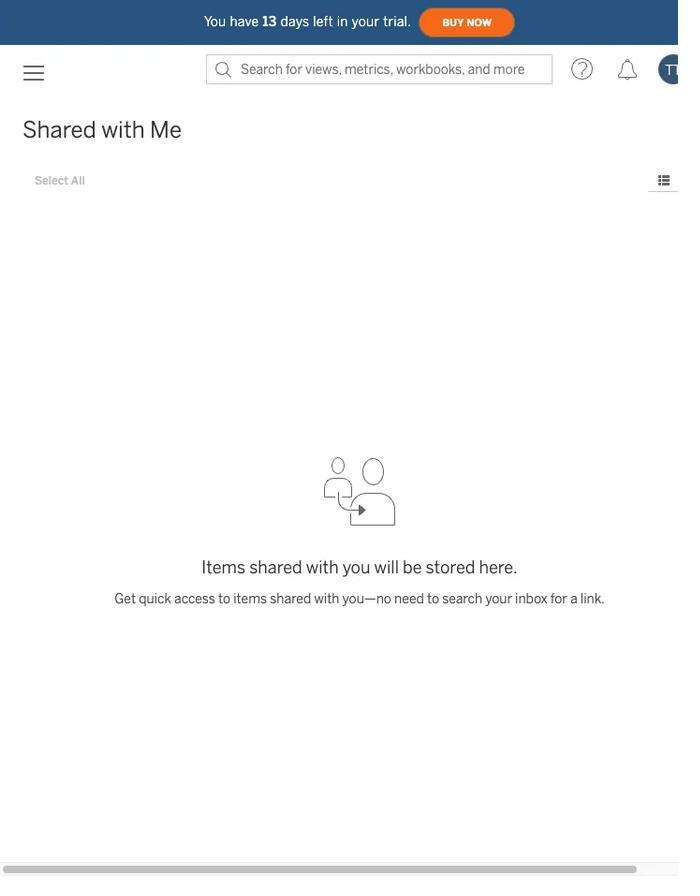 Task type: describe. For each thing, give the bounding box(es) containing it.
buy now
[[442, 16, 492, 29]]

search
[[443, 591, 483, 607]]

items
[[234, 591, 267, 607]]

a
[[571, 591, 578, 607]]

buy
[[442, 16, 464, 29]]

me
[[150, 116, 182, 143]]

trial.
[[383, 14, 412, 30]]

you
[[204, 14, 226, 30]]

access
[[174, 591, 215, 607]]

need
[[395, 591, 424, 607]]

you have 13 days left in your trial.
[[204, 14, 412, 30]]

shared
[[22, 116, 96, 143]]

items
[[202, 558, 246, 578]]

days
[[281, 14, 310, 30]]

1 vertical spatial shared
[[270, 591, 311, 607]]

left
[[313, 14, 333, 30]]

here.
[[479, 558, 518, 578]]

13
[[263, 14, 277, 30]]

0 vertical spatial shared
[[249, 558, 302, 578]]

get quick access to items shared with you—no need to search your inbox for a link.
[[115, 591, 605, 607]]

1 vertical spatial your
[[486, 591, 513, 607]]

quick
[[139, 591, 171, 607]]

all
[[71, 174, 85, 187]]

you—no
[[343, 591, 392, 607]]

select all button
[[22, 170, 97, 192]]

inbox
[[516, 591, 548, 607]]



Task type: locate. For each thing, give the bounding box(es) containing it.
you
[[343, 558, 371, 578]]

list view image
[[656, 172, 673, 189]]

get
[[115, 591, 136, 607]]

select
[[35, 174, 69, 187]]

link.
[[581, 591, 605, 607]]

select all
[[35, 174, 85, 187]]

now
[[467, 16, 492, 29]]

have
[[230, 14, 259, 30]]

0 horizontal spatial to
[[218, 591, 231, 607]]

stored
[[426, 558, 476, 578]]

with left you
[[306, 558, 339, 578]]

your right in on the top
[[352, 14, 380, 30]]

shared
[[249, 558, 302, 578], [270, 591, 311, 607]]

items shared with you will be stored here.
[[202, 558, 518, 578]]

2 to from the left
[[427, 591, 440, 607]]

buy now button
[[419, 7, 516, 37]]

for
[[551, 591, 568, 607]]

will
[[374, 558, 399, 578]]

your
[[352, 14, 380, 30], [486, 591, 513, 607]]

to
[[218, 591, 231, 607], [427, 591, 440, 607]]

1 horizontal spatial your
[[486, 591, 513, 607]]

2 vertical spatial with
[[314, 591, 340, 607]]

shared with me
[[22, 116, 182, 143]]

with
[[101, 116, 145, 143], [306, 558, 339, 578], [314, 591, 340, 607]]

to left items
[[218, 591, 231, 607]]

be
[[403, 558, 422, 578]]

to right need
[[427, 591, 440, 607]]

0 vertical spatial your
[[352, 14, 380, 30]]

Search for views, metrics, workbooks, and more text field
[[206, 54, 553, 84]]

1 horizontal spatial to
[[427, 591, 440, 607]]

0 vertical spatial with
[[101, 116, 145, 143]]

with left you—no
[[314, 591, 340, 607]]

in
[[337, 14, 348, 30]]

1 vertical spatial with
[[306, 558, 339, 578]]

with left me
[[101, 116, 145, 143]]

1 to from the left
[[218, 591, 231, 607]]

shared up items
[[249, 558, 302, 578]]

0 horizontal spatial your
[[352, 14, 380, 30]]

your down here.
[[486, 591, 513, 607]]

shared right items
[[270, 591, 311, 607]]



Task type: vqa. For each thing, say whether or not it's contained in the screenshot.
13
yes



